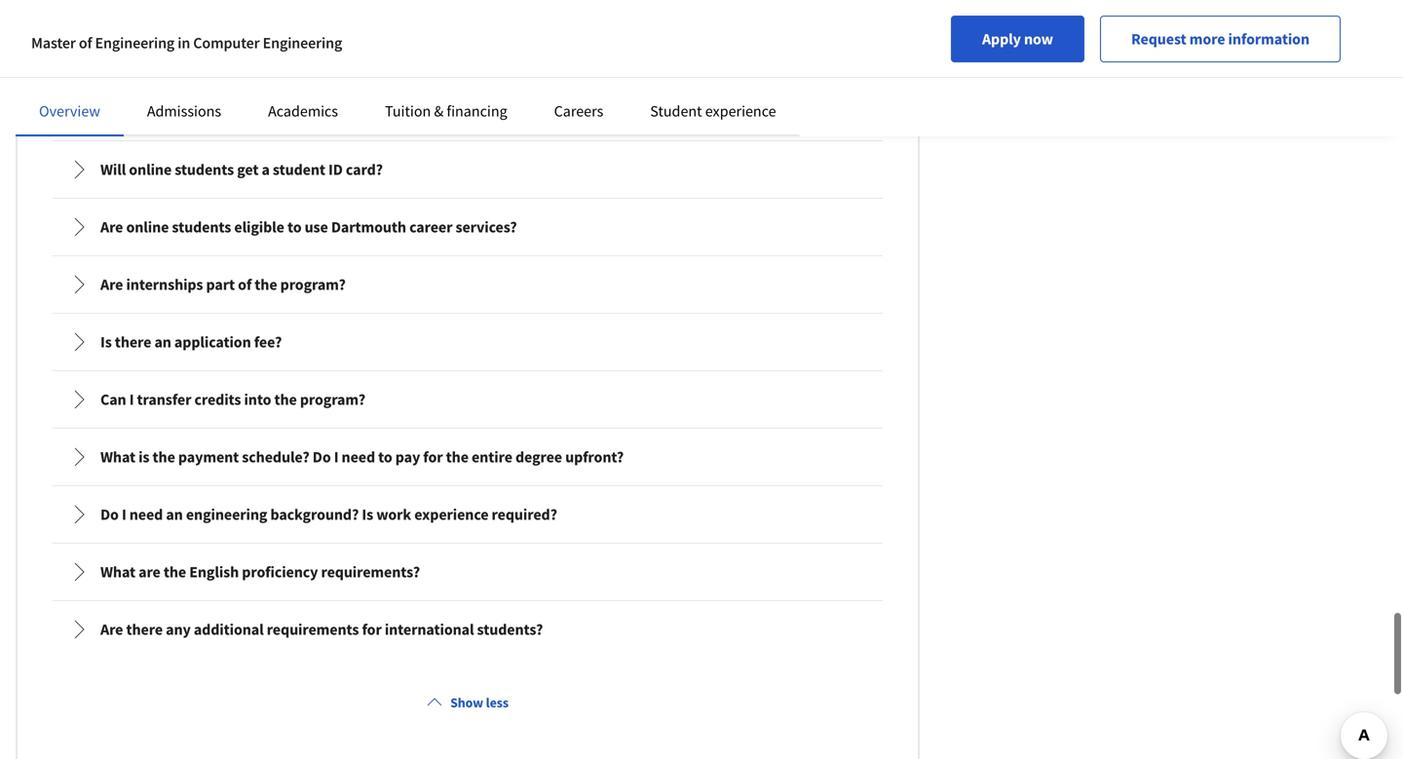 Task type: describe. For each thing, give the bounding box(es) containing it.
0 vertical spatial experience
[[705, 101, 777, 121]]

upfront?
[[565, 447, 624, 467]]

now
[[1024, 29, 1054, 49]]

less
[[486, 694, 509, 712]]

show less
[[450, 694, 509, 712]]

is inside do i need an engineering background? is work experience required? dropdown button
[[362, 505, 373, 524]]

will online students get a student id card?
[[100, 160, 383, 179]]

requirements?
[[321, 562, 420, 582]]

use
[[305, 217, 328, 237]]

eligible
[[234, 217, 284, 237]]

internships
[[126, 275, 203, 294]]

1 engineering from the left
[[95, 33, 175, 53]]

1 vertical spatial for
[[362, 620, 382, 639]]

what are the english proficiency requirements?
[[100, 562, 420, 582]]

the left the entire
[[446, 447, 469, 467]]

the right is
[[153, 447, 175, 467]]

will online students get a student id card? button
[[54, 142, 882, 197]]

0 vertical spatial of
[[79, 33, 92, 53]]

overview
[[39, 101, 100, 121]]

additional
[[194, 620, 264, 639]]

dartmouth
[[331, 217, 406, 237]]

can
[[100, 390, 126, 409]]

is there an application fee?
[[100, 332, 282, 352]]

student
[[650, 101, 702, 121]]

2 horizontal spatial i
[[334, 447, 339, 467]]

careers
[[554, 101, 604, 121]]

admissions link
[[147, 101, 221, 121]]

0 horizontal spatial to
[[288, 217, 302, 237]]

is there an application fee? button
[[54, 315, 882, 369]]

engineering
[[186, 505, 267, 524]]

1 horizontal spatial to
[[378, 447, 392, 467]]

0 vertical spatial an
[[154, 332, 171, 352]]

into
[[244, 390, 271, 409]]

what for what are the english proficiency requirements?
[[100, 562, 136, 582]]

information
[[1229, 29, 1310, 49]]

of inside dropdown button
[[238, 275, 252, 294]]

the inside are internships part of the program? dropdown button
[[255, 275, 277, 294]]

overview link
[[39, 101, 100, 121]]

can i transfer credits into the program?
[[100, 390, 366, 409]]

work
[[376, 505, 411, 524]]

what is the payment schedule? do i need to pay for the entire degree upfront?
[[100, 447, 624, 467]]

apply now
[[983, 29, 1054, 49]]

what for what is the payment schedule? do i need to pay for the entire degree upfront?
[[100, 447, 136, 467]]

apply
[[983, 29, 1021, 49]]

payment
[[178, 447, 239, 467]]

there for is
[[115, 332, 151, 352]]

are internships part of the program? button
[[54, 257, 882, 312]]

experience inside dropdown button
[[414, 505, 489, 524]]

more
[[1190, 29, 1226, 49]]

computer
[[193, 33, 260, 53]]

international
[[385, 620, 474, 639]]

2 engineering from the left
[[263, 33, 342, 53]]

will
[[100, 160, 126, 179]]

what are the english proficiency requirements? button
[[54, 545, 882, 600]]

0 vertical spatial do
[[313, 447, 331, 467]]

pay
[[396, 447, 420, 467]]

student
[[273, 160, 326, 179]]

i for into
[[129, 390, 134, 409]]

the inside what are the english proficiency requirements? dropdown button
[[164, 562, 186, 582]]

are internships part of the program?
[[100, 275, 346, 294]]

request
[[1132, 29, 1187, 49]]

credits
[[194, 390, 241, 409]]

transfer
[[137, 390, 191, 409]]

tuition
[[385, 101, 431, 121]]

are there any additional requirements for international students? button
[[54, 602, 882, 657]]

tuition & financing link
[[385, 101, 508, 121]]

background?
[[270, 505, 359, 524]]

do i need an engineering background? is work experience required? button
[[54, 487, 882, 542]]

i for engineering
[[122, 505, 126, 524]]

master of engineering in computer engineering
[[31, 33, 342, 53]]

are there any additional requirements for international students?
[[100, 620, 543, 639]]

online for are
[[126, 217, 169, 237]]



Task type: locate. For each thing, give the bounding box(es) containing it.
0 vertical spatial is
[[100, 332, 112, 352]]

are left internships
[[100, 275, 123, 294]]

there inside are there any additional requirements for international students? dropdown button
[[126, 620, 163, 639]]

request more information
[[1132, 29, 1310, 49]]

experience right 'work'
[[414, 505, 489, 524]]

financing
[[447, 101, 508, 121]]

what is the payment schedule? do i need to pay for the entire degree upfront? button
[[54, 430, 882, 484]]

1 horizontal spatial of
[[238, 275, 252, 294]]

of right master
[[79, 33, 92, 53]]

2 vertical spatial are
[[100, 620, 123, 639]]

are inside are internships part of the program? dropdown button
[[100, 275, 123, 294]]

application
[[174, 332, 251, 352]]

to
[[288, 217, 302, 237], [378, 447, 392, 467]]

card?
[[346, 160, 383, 179]]

there left any
[[126, 620, 163, 639]]

0 vertical spatial students
[[175, 160, 234, 179]]

experience right student
[[705, 101, 777, 121]]

entire
[[472, 447, 513, 467]]

1 vertical spatial what
[[100, 562, 136, 582]]

2 are from the top
[[100, 275, 123, 294]]

1 vertical spatial are
[[100, 275, 123, 294]]

required?
[[492, 505, 557, 524]]

1 horizontal spatial engineering
[[263, 33, 342, 53]]

an left 'application'
[[154, 332, 171, 352]]

are left any
[[100, 620, 123, 639]]

1 horizontal spatial is
[[362, 505, 373, 524]]

1 vertical spatial online
[[126, 217, 169, 237]]

1 what from the top
[[100, 447, 136, 467]]

engineering left in
[[95, 33, 175, 53]]

1 horizontal spatial i
[[129, 390, 134, 409]]

1 horizontal spatial experience
[[705, 101, 777, 121]]

for right pay
[[423, 447, 443, 467]]

need left pay
[[342, 447, 375, 467]]

for down requirements?
[[362, 620, 382, 639]]

1 vertical spatial i
[[334, 447, 339, 467]]

requirements
[[267, 620, 359, 639]]

online right will
[[129, 160, 172, 179]]

1 vertical spatial of
[[238, 275, 252, 294]]

the right part
[[255, 275, 277, 294]]

program? inside can i transfer credits into the program? dropdown button
[[300, 390, 366, 409]]

are online students eligible to use dartmouth career services? button
[[54, 200, 882, 254]]

id
[[329, 160, 343, 179]]

1 vertical spatial an
[[166, 505, 183, 524]]

are for are online students eligible to use dartmouth career services?
[[100, 217, 123, 237]]

1 are from the top
[[100, 217, 123, 237]]

0 horizontal spatial engineering
[[95, 33, 175, 53]]

get
[[237, 160, 259, 179]]

the right into
[[274, 390, 297, 409]]

1 vertical spatial need
[[129, 505, 163, 524]]

online
[[129, 160, 172, 179], [126, 217, 169, 237]]

do i need an engineering background? is work experience required?
[[100, 505, 557, 524]]

academics link
[[268, 101, 338, 121]]

students inside "dropdown button"
[[175, 160, 234, 179]]

3 are from the top
[[100, 620, 123, 639]]

0 horizontal spatial for
[[362, 620, 382, 639]]

2 what from the top
[[100, 562, 136, 582]]

are inside are online students eligible to use dartmouth career services? dropdown button
[[100, 217, 123, 237]]

0 horizontal spatial is
[[100, 332, 112, 352]]

there inside is there an application fee? dropdown button
[[115, 332, 151, 352]]

an left engineering
[[166, 505, 183, 524]]

i
[[129, 390, 134, 409], [334, 447, 339, 467], [122, 505, 126, 524]]

1 vertical spatial to
[[378, 447, 392, 467]]

proficiency
[[242, 562, 318, 582]]

engineering
[[95, 33, 175, 53], [263, 33, 342, 53]]

students left get
[[175, 160, 234, 179]]

program? inside are internships part of the program? dropdown button
[[280, 275, 346, 294]]

of right part
[[238, 275, 252, 294]]

1 horizontal spatial do
[[313, 447, 331, 467]]

0 vertical spatial i
[[129, 390, 134, 409]]

is inside is there an application fee? dropdown button
[[100, 332, 112, 352]]

students?
[[477, 620, 543, 639]]

any
[[166, 620, 191, 639]]

are inside are there any additional requirements for international students? dropdown button
[[100, 620, 123, 639]]

&
[[434, 101, 444, 121]]

program? up what is the payment schedule? do i need to pay for the entire degree upfront?
[[300, 390, 366, 409]]

0 vertical spatial what
[[100, 447, 136, 467]]

admissions
[[147, 101, 221, 121]]

are
[[139, 562, 161, 582]]

0 horizontal spatial need
[[129, 505, 163, 524]]

students inside dropdown button
[[172, 217, 231, 237]]

students for get
[[175, 160, 234, 179]]

0 horizontal spatial experience
[[414, 505, 489, 524]]

program? down the use
[[280, 275, 346, 294]]

list item
[[53, 0, 883, 25]]

1 vertical spatial students
[[172, 217, 231, 237]]

is left 'work'
[[362, 505, 373, 524]]

what left are
[[100, 562, 136, 582]]

online up internships
[[126, 217, 169, 237]]

the right are
[[164, 562, 186, 582]]

tuition & financing
[[385, 101, 508, 121]]

0 vertical spatial there
[[115, 332, 151, 352]]

show
[[450, 694, 483, 712]]

1 vertical spatial do
[[100, 505, 119, 524]]

student experience
[[650, 101, 777, 121]]

0 vertical spatial online
[[129, 160, 172, 179]]

what inside what are the english proficiency requirements? dropdown button
[[100, 562, 136, 582]]

degree
[[516, 447, 562, 467]]

academics
[[268, 101, 338, 121]]

what inside what is the payment schedule? do i need to pay for the entire degree upfront? dropdown button
[[100, 447, 136, 467]]

careers link
[[554, 101, 604, 121]]

engineering up academics
[[263, 33, 342, 53]]

0 vertical spatial need
[[342, 447, 375, 467]]

is
[[139, 447, 150, 467]]

for
[[423, 447, 443, 467], [362, 620, 382, 639]]

the
[[255, 275, 277, 294], [274, 390, 297, 409], [153, 447, 175, 467], [446, 447, 469, 467], [164, 562, 186, 582]]

program?
[[280, 275, 346, 294], [300, 390, 366, 409]]

is up can at the bottom
[[100, 332, 112, 352]]

1 vertical spatial experience
[[414, 505, 489, 524]]

services?
[[456, 217, 517, 237]]

fee?
[[254, 332, 282, 352]]

0 horizontal spatial of
[[79, 33, 92, 53]]

online for will
[[129, 160, 172, 179]]

online inside dropdown button
[[126, 217, 169, 237]]

online inside "dropdown button"
[[129, 160, 172, 179]]

experience
[[705, 101, 777, 121], [414, 505, 489, 524]]

master
[[31, 33, 76, 53]]

apply now button
[[951, 16, 1085, 62]]

1 vertical spatial there
[[126, 620, 163, 639]]

need down is
[[129, 505, 163, 524]]

do
[[313, 447, 331, 467], [100, 505, 119, 524]]

request more information button
[[1101, 16, 1341, 62]]

part
[[206, 275, 235, 294]]

1 horizontal spatial need
[[342, 447, 375, 467]]

are online students eligible to use dartmouth career services?
[[100, 217, 517, 237]]

there up can at the bottom
[[115, 332, 151, 352]]

students left eligible
[[172, 217, 231, 237]]

are
[[100, 217, 123, 237], [100, 275, 123, 294], [100, 620, 123, 639]]

what left is
[[100, 447, 136, 467]]

1 vertical spatial is
[[362, 505, 373, 524]]

are down will
[[100, 217, 123, 237]]

2 vertical spatial i
[[122, 505, 126, 524]]

0 horizontal spatial do
[[100, 505, 119, 524]]

are for are there any additional requirements for international students?
[[100, 620, 123, 639]]

there for are
[[126, 620, 163, 639]]

1 horizontal spatial for
[[423, 447, 443, 467]]

student experience link
[[650, 101, 777, 121]]

need
[[342, 447, 375, 467], [129, 505, 163, 524]]

show less button
[[419, 685, 517, 720]]

0 vertical spatial for
[[423, 447, 443, 467]]

1 vertical spatial program?
[[300, 390, 366, 409]]

the inside can i transfer credits into the program? dropdown button
[[274, 390, 297, 409]]

schedule?
[[242, 447, 310, 467]]

0 vertical spatial to
[[288, 217, 302, 237]]

students for eligible
[[172, 217, 231, 237]]

can i transfer credits into the program? button
[[54, 372, 882, 427]]

english
[[189, 562, 239, 582]]

0 horizontal spatial i
[[122, 505, 126, 524]]

0 vertical spatial are
[[100, 217, 123, 237]]

to left pay
[[378, 447, 392, 467]]

career
[[409, 217, 453, 237]]

of
[[79, 33, 92, 53], [238, 275, 252, 294]]

what
[[100, 447, 136, 467], [100, 562, 136, 582]]

a
[[262, 160, 270, 179]]

0 vertical spatial program?
[[280, 275, 346, 294]]

an
[[154, 332, 171, 352], [166, 505, 183, 524]]

students
[[175, 160, 234, 179], [172, 217, 231, 237]]

to left the use
[[288, 217, 302, 237]]

in
[[178, 33, 190, 53]]

are for are internships part of the program?
[[100, 275, 123, 294]]



Task type: vqa. For each thing, say whether or not it's contained in the screenshot.
search field
no



